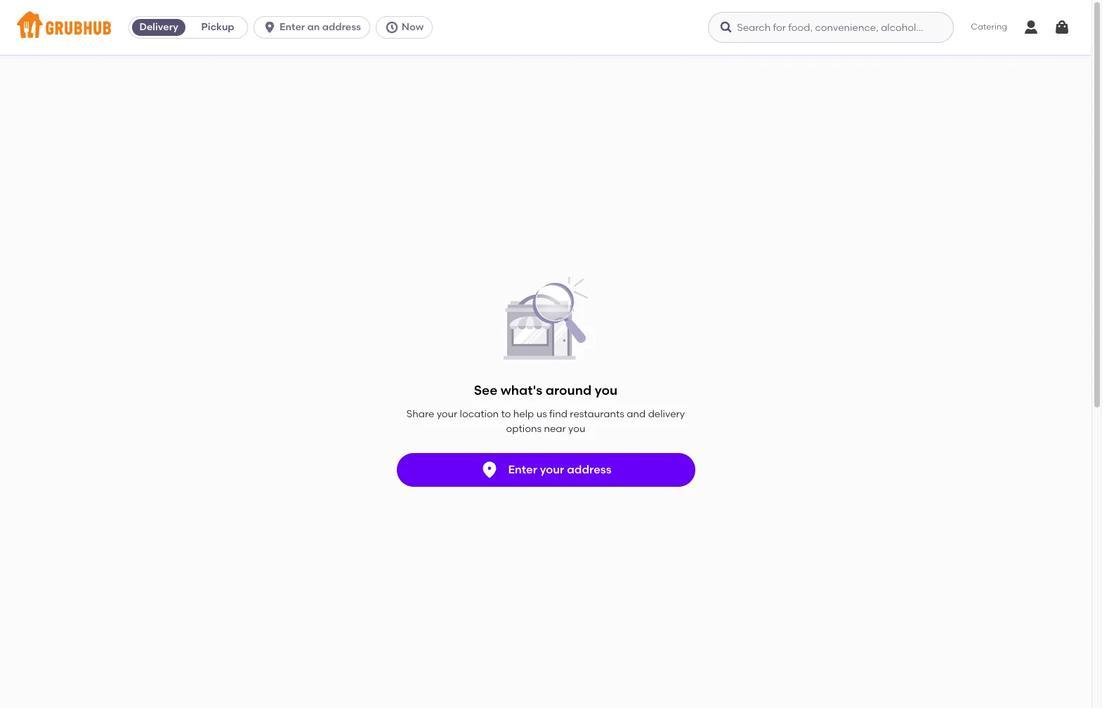 Task type: vqa. For each thing, say whether or not it's contained in the screenshot.
rightmost You
yes



Task type: locate. For each thing, give the bounding box(es) containing it.
1 vertical spatial address
[[567, 463, 612, 476]]

svg image
[[1023, 19, 1040, 36], [1054, 19, 1071, 36], [720, 20, 734, 34]]

1 horizontal spatial svg image
[[385, 20, 399, 34]]

enter right position icon
[[508, 463, 538, 476]]

svg image inside enter an address button
[[263, 20, 277, 34]]

your right the share
[[437, 409, 458, 421]]

main navigation navigation
[[0, 0, 1092, 55]]

1 horizontal spatial you
[[595, 383, 618, 399]]

svg image left now
[[385, 20, 399, 34]]

enter
[[280, 21, 305, 33], [508, 463, 538, 476]]

1 vertical spatial enter
[[508, 463, 538, 476]]

your down near on the bottom of the page
[[540, 463, 565, 476]]

position icon image
[[480, 460, 500, 480]]

1 horizontal spatial address
[[567, 463, 612, 476]]

0 horizontal spatial your
[[437, 409, 458, 421]]

enter an address button
[[254, 16, 376, 39]]

0 vertical spatial your
[[437, 409, 458, 421]]

address for enter your address
[[567, 463, 612, 476]]

svg image inside now button
[[385, 20, 399, 34]]

address
[[322, 21, 361, 33], [567, 463, 612, 476]]

0 horizontal spatial address
[[322, 21, 361, 33]]

your inside share your location to help us find restaurants and delivery options near you
[[437, 409, 458, 421]]

your
[[437, 409, 458, 421], [540, 463, 565, 476]]

now
[[402, 21, 424, 33]]

enter an address
[[280, 21, 361, 33]]

svg image
[[263, 20, 277, 34], [385, 20, 399, 34]]

around
[[546, 383, 592, 399]]

2 svg image from the left
[[385, 20, 399, 34]]

0 vertical spatial enter
[[280, 21, 305, 33]]

you right near on the bottom of the page
[[569, 423, 586, 435]]

you
[[595, 383, 618, 399], [569, 423, 586, 435]]

now button
[[376, 16, 439, 39]]

Search for food, convenience, alcohol... search field
[[709, 12, 955, 43]]

enter your address button
[[397, 453, 695, 487]]

1 horizontal spatial enter
[[508, 463, 538, 476]]

1 horizontal spatial your
[[540, 463, 565, 476]]

1 vertical spatial your
[[540, 463, 565, 476]]

1 svg image from the left
[[263, 20, 277, 34]]

address inside button
[[567, 463, 612, 476]]

your inside button
[[540, 463, 565, 476]]

0 horizontal spatial you
[[569, 423, 586, 435]]

0 horizontal spatial svg image
[[263, 20, 277, 34]]

enter inside button
[[280, 21, 305, 33]]

0 horizontal spatial svg image
[[720, 20, 734, 34]]

pickup button
[[188, 16, 247, 39]]

0 vertical spatial address
[[322, 21, 361, 33]]

address inside button
[[322, 21, 361, 33]]

find
[[550, 409, 568, 421]]

address right 'an'
[[322, 21, 361, 33]]

svg image left 'an'
[[263, 20, 277, 34]]

share
[[407, 409, 435, 421]]

you up restaurants
[[595, 383, 618, 399]]

address down restaurants
[[567, 463, 612, 476]]

enter for enter your address
[[508, 463, 538, 476]]

0 horizontal spatial enter
[[280, 21, 305, 33]]

1 vertical spatial you
[[569, 423, 586, 435]]

0 vertical spatial you
[[595, 383, 618, 399]]

enter inside button
[[508, 463, 538, 476]]

enter left 'an'
[[280, 21, 305, 33]]



Task type: describe. For each thing, give the bounding box(es) containing it.
your for enter
[[540, 463, 565, 476]]

and
[[627, 409, 646, 421]]

your for share
[[437, 409, 458, 421]]

us
[[537, 409, 547, 421]]

share your location to help us find restaurants and delivery options near you
[[407, 409, 685, 435]]

what's
[[501, 383, 543, 399]]

catering button
[[962, 11, 1018, 43]]

an
[[308, 21, 320, 33]]

see what's around you
[[474, 383, 618, 399]]

help
[[514, 409, 534, 421]]

restaurants
[[570, 409, 625, 421]]

see
[[474, 383, 498, 399]]

address for enter an address
[[322, 21, 361, 33]]

to
[[501, 409, 511, 421]]

you inside share your location to help us find restaurants and delivery options near you
[[569, 423, 586, 435]]

delivery
[[648, 409, 685, 421]]

pickup
[[201, 21, 234, 33]]

enter for enter an address
[[280, 21, 305, 33]]

options
[[506, 423, 542, 435]]

1 horizontal spatial svg image
[[1023, 19, 1040, 36]]

svg image for now
[[385, 20, 399, 34]]

catering
[[972, 22, 1008, 32]]

near
[[544, 423, 566, 435]]

delivery
[[139, 21, 178, 33]]

delivery button
[[129, 16, 188, 39]]

location
[[460, 409, 499, 421]]

2 horizontal spatial svg image
[[1054, 19, 1071, 36]]

svg image for enter an address
[[263, 20, 277, 34]]

enter your address
[[508, 463, 612, 476]]



